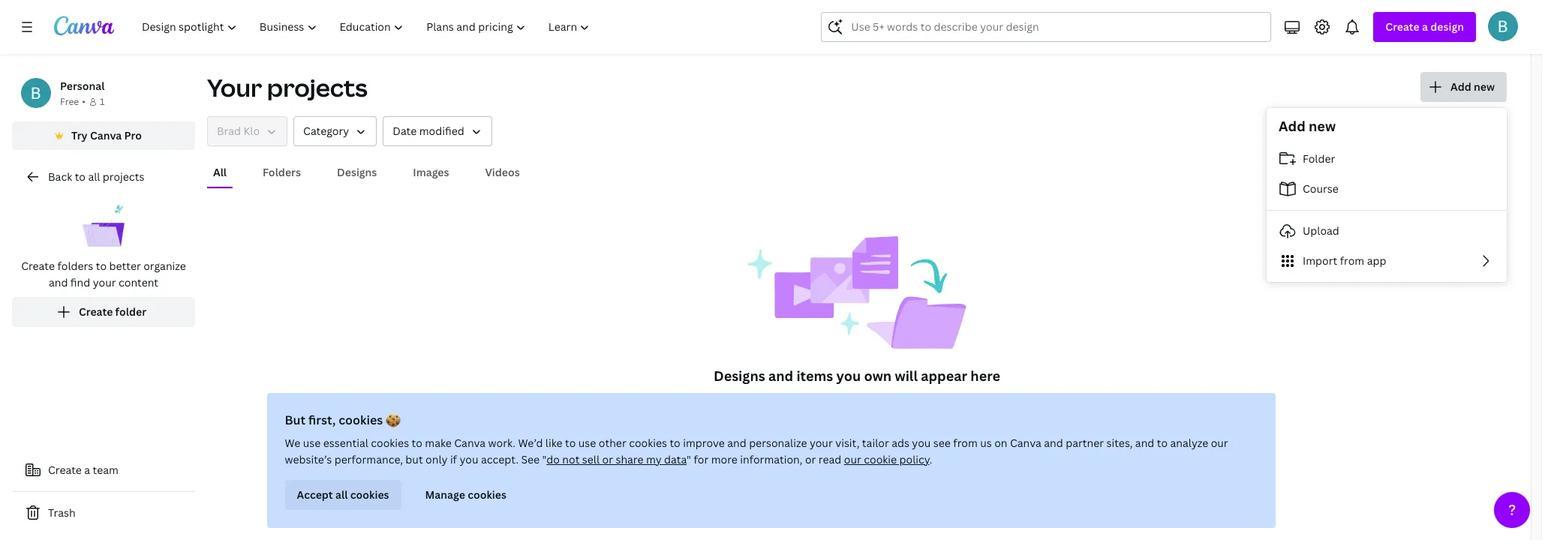 Task type: locate. For each thing, give the bounding box(es) containing it.
1 horizontal spatial "
[[687, 453, 691, 467]]

read
[[819, 453, 842, 467]]

Category button
[[294, 116, 377, 146]]

0 horizontal spatial our
[[844, 453, 862, 467]]

None search field
[[821, 12, 1272, 42]]

your right find
[[93, 275, 116, 290]]

a inside dropdown button
[[1422, 20, 1428, 34]]

1 vertical spatial projects
[[103, 170, 144, 184]]

2 horizontal spatial a
[[1422, 20, 1428, 34]]

use up website's
[[303, 436, 321, 450]]

find
[[70, 275, 90, 290]]

our right analyze
[[1211, 436, 1229, 450]]

new down brad klo image
[[1474, 80, 1495, 94]]

try canva pro button
[[12, 122, 195, 150]]

1 horizontal spatial new
[[1474, 80, 1495, 94]]

menu
[[1267, 144, 1507, 276]]

designs for designs
[[337, 165, 377, 179]]

website's
[[285, 453, 332, 467]]

0 vertical spatial add
[[1451, 80, 1472, 94]]

design
[[1431, 20, 1464, 34], [723, 392, 751, 405], [919, 392, 947, 405], [807, 432, 840, 446]]

free •
[[60, 95, 86, 108]]

projects
[[267, 71, 368, 104], [103, 170, 144, 184]]

make
[[425, 436, 452, 450]]

canva right on
[[1010, 436, 1042, 450]]

use
[[303, 436, 321, 450], [579, 436, 596, 450]]

1 vertical spatial your
[[810, 436, 833, 450]]

work.
[[488, 436, 516, 450]]

brad klo image
[[1488, 11, 1519, 41]]

2 vertical spatial a
[[84, 463, 90, 477]]

" left 'for'
[[687, 453, 691, 467]]

folder down 'here' at the bottom right
[[961, 392, 987, 405]]

0 horizontal spatial canva
[[90, 128, 122, 143]]

and up the upload
[[769, 367, 794, 385]]

from inside button
[[1340, 254, 1365, 268]]

cookies
[[339, 412, 383, 429], [371, 436, 409, 450], [629, 436, 667, 450], [350, 488, 389, 502], [468, 488, 507, 502]]

0 vertical spatial folder
[[115, 305, 146, 319]]

designs for designs and items you own will appear here anything you design or upload can be found here. create a design or folder to get started.
[[714, 367, 765, 385]]

designs inside button
[[337, 165, 377, 179]]

essential
[[323, 436, 368, 450]]

add new inside add new dropdown button
[[1451, 80, 1495, 94]]

new up folder
[[1309, 117, 1336, 135]]

1 horizontal spatial our
[[1211, 436, 1229, 450]]

personal
[[60, 79, 105, 93]]

found
[[829, 392, 854, 405]]

tailor
[[862, 436, 889, 450]]

your up read
[[810, 436, 833, 450]]

designs inside designs and items you own will appear here anything you design or upload can be found here. create a design or folder to get started.
[[714, 367, 765, 385]]

new inside dropdown button
[[1474, 80, 1495, 94]]

0 horizontal spatial create folder button
[[12, 297, 195, 327]]

0 vertical spatial all
[[88, 170, 100, 184]]

to
[[75, 170, 86, 184], [96, 259, 107, 273], [990, 392, 999, 405], [412, 436, 422, 450], [565, 436, 576, 450], [670, 436, 681, 450], [1157, 436, 1168, 450]]

manage
[[425, 488, 465, 502]]

share
[[616, 453, 644, 467]]

0 horizontal spatial add
[[1279, 117, 1306, 135]]

to left get
[[990, 392, 999, 405]]

information,
[[740, 453, 803, 467]]

a
[[1422, 20, 1428, 34], [912, 392, 917, 405], [84, 463, 90, 477]]

1 horizontal spatial projects
[[267, 71, 368, 104]]

" right the see
[[542, 453, 547, 467]]

Search search field
[[851, 13, 1242, 41]]

1 horizontal spatial your
[[810, 436, 833, 450]]

Owner button
[[207, 116, 288, 146]]

0 horizontal spatial a
[[84, 463, 90, 477]]

0 vertical spatial create folder
[[79, 305, 146, 319]]

but first, cookies 🍪
[[285, 412, 401, 429]]

on
[[995, 436, 1008, 450]]

canva right try
[[90, 128, 122, 143]]

a left team
[[84, 463, 90, 477]]

personalize
[[749, 436, 807, 450]]

2 " from the left
[[687, 453, 691, 467]]

be
[[815, 392, 826, 405]]

new
[[1474, 80, 1495, 94], [1309, 117, 1336, 135]]

ads
[[892, 436, 910, 450]]

add
[[1451, 80, 1472, 94], [1279, 117, 1306, 135]]

designs
[[337, 165, 377, 179], [714, 367, 765, 385]]

create a design
[[1386, 20, 1464, 34]]

cookies up essential
[[339, 412, 383, 429]]

1 vertical spatial all
[[336, 488, 348, 502]]

own
[[864, 367, 892, 385]]

0 horizontal spatial projects
[[103, 170, 144, 184]]

1 use from the left
[[303, 436, 321, 450]]

appear
[[921, 367, 968, 385]]

0 horizontal spatial from
[[954, 436, 978, 450]]

1 vertical spatial create folder button
[[864, 424, 974, 454]]

design left brad klo image
[[1431, 20, 1464, 34]]

•
[[82, 95, 86, 108]]

images button
[[407, 158, 455, 187]]

to up the 'but'
[[412, 436, 422, 450]]

manage cookies button
[[413, 480, 519, 510]]

1 horizontal spatial add new
[[1451, 80, 1495, 94]]

get
[[1001, 392, 1015, 405]]

1 horizontal spatial from
[[1340, 254, 1365, 268]]

create folder for the right create folder button
[[894, 432, 962, 446]]

partner
[[1066, 436, 1104, 450]]

canva inside button
[[90, 128, 122, 143]]

folder down content
[[115, 305, 146, 319]]

our down visit,
[[844, 453, 862, 467]]

0 horizontal spatial new
[[1309, 117, 1336, 135]]

1 horizontal spatial use
[[579, 436, 596, 450]]

folder button
[[1267, 144, 1507, 174]]

accept all cookies button
[[285, 480, 401, 510]]

app
[[1367, 254, 1387, 268]]

create folder button
[[12, 297, 195, 327], [864, 424, 974, 454]]

projects down pro
[[103, 170, 144, 184]]

and inside create folders to better organize and find your content
[[49, 275, 68, 290]]

category
[[303, 124, 349, 138]]

designs and items you own will appear here anything you design or upload can be found here. create a design or folder to get started.
[[663, 367, 1051, 405]]

0 vertical spatial add new
[[1451, 80, 1495, 94]]

1 vertical spatial from
[[954, 436, 978, 450]]

0 vertical spatial create folder button
[[12, 297, 195, 327]]

projects up category
[[267, 71, 368, 104]]

1 horizontal spatial create folder
[[894, 432, 962, 446]]

items
[[797, 367, 833, 385]]

a down will
[[912, 392, 917, 405]]

0 horizontal spatial designs
[[337, 165, 377, 179]]

design left the upload
[[723, 392, 751, 405]]

folder
[[115, 305, 146, 319], [961, 392, 987, 405], [931, 432, 962, 446]]

canva up if
[[454, 436, 486, 450]]

0 horizontal spatial create folder
[[79, 305, 146, 319]]

0 vertical spatial a
[[1422, 20, 1428, 34]]

0 vertical spatial new
[[1474, 80, 1495, 94]]

more
[[711, 453, 738, 467]]

0 vertical spatial your
[[93, 275, 116, 290]]

and left find
[[49, 275, 68, 290]]

you up found
[[837, 367, 861, 385]]

your
[[207, 71, 262, 104]]

do not sell or share my data link
[[547, 453, 687, 467]]

menu containing folder
[[1267, 144, 1507, 276]]

0 horizontal spatial "
[[542, 453, 547, 467]]

date modified
[[393, 124, 464, 138]]

1 vertical spatial designs
[[714, 367, 765, 385]]

1 vertical spatial new
[[1309, 117, 1336, 135]]

not
[[562, 453, 580, 467]]

all inside 'accept all cookies' button
[[336, 488, 348, 502]]

add up folder
[[1279, 117, 1306, 135]]

create folder for topmost create folder button
[[79, 305, 146, 319]]

cookie
[[864, 453, 897, 467]]

2 vertical spatial folder
[[931, 432, 962, 446]]

to left analyze
[[1157, 436, 1168, 450]]

0 vertical spatial projects
[[267, 71, 368, 104]]

folder for topmost create folder button
[[115, 305, 146, 319]]

1 horizontal spatial all
[[336, 488, 348, 502]]

all right "back"
[[88, 170, 100, 184]]

designs up the upload
[[714, 367, 765, 385]]

back to all projects link
[[12, 162, 195, 192]]

design up read
[[807, 432, 840, 446]]

our inside we use essential cookies to make canva work. we'd like to use other cookies to improve and personalize your visit, tailor ads you see from us on canva and partner sites, and to analyze our website's performance, but only if you accept. see "
[[1211, 436, 1229, 450]]

.
[[930, 453, 933, 467]]

0 vertical spatial our
[[1211, 436, 1229, 450]]

1 vertical spatial add new
[[1279, 117, 1336, 135]]

2 horizontal spatial canva
[[1010, 436, 1042, 450]]

1 vertical spatial our
[[844, 453, 862, 467]]

all
[[213, 165, 227, 179]]

a inside button
[[84, 463, 90, 477]]

but
[[285, 412, 306, 429]]

or left the upload
[[754, 392, 763, 405]]

add down "create a design" dropdown button
[[1451, 80, 1472, 94]]

from left us in the right bottom of the page
[[954, 436, 978, 450]]

1 horizontal spatial a
[[912, 392, 917, 405]]

a up add new dropdown button
[[1422, 20, 1428, 34]]

date
[[393, 124, 417, 138]]

folders button
[[257, 158, 307, 187]]

1 horizontal spatial add
[[1451, 80, 1472, 94]]

1 " from the left
[[542, 453, 547, 467]]

will
[[895, 367, 918, 385]]

all right accept
[[336, 488, 348, 502]]

add new
[[1451, 80, 1495, 94], [1279, 117, 1336, 135]]

0 vertical spatial from
[[1340, 254, 1365, 268]]

see
[[934, 436, 951, 450]]

0 horizontal spatial all
[[88, 170, 100, 184]]

anything
[[663, 392, 702, 405]]

create folder down create folders to better organize and find your content on the left of the page
[[79, 305, 146, 319]]

1 horizontal spatial designs
[[714, 367, 765, 385]]

use up sell
[[579, 436, 596, 450]]

create folder up the .
[[894, 432, 962, 446]]

you right if
[[460, 453, 478, 467]]

add new up folder
[[1279, 117, 1336, 135]]

🍪
[[386, 412, 401, 429]]

1 vertical spatial a
[[912, 392, 917, 405]]

"
[[542, 453, 547, 467], [687, 453, 691, 467]]

add new down brad klo image
[[1451, 80, 1495, 94]]

designs down category button
[[337, 165, 377, 179]]

improve
[[683, 436, 725, 450]]

modified
[[419, 124, 464, 138]]

to up data
[[670, 436, 681, 450]]

folder for the right create folder button
[[931, 432, 962, 446]]

1 vertical spatial add
[[1279, 117, 1306, 135]]

1 vertical spatial folder
[[961, 392, 987, 405]]

organize
[[144, 259, 186, 273]]

1 vertical spatial create folder
[[894, 432, 962, 446]]

from inside we use essential cookies to make canva work. we'd like to use other cookies to improve and personalize your visit, tailor ads you see from us on canva and partner sites, and to analyze our website's performance, but only if you accept. see "
[[954, 436, 978, 450]]

better
[[109, 259, 141, 273]]

see
[[521, 453, 540, 467]]

0 vertical spatial designs
[[337, 165, 377, 179]]

to left "better"
[[96, 259, 107, 273]]

0 horizontal spatial your
[[93, 275, 116, 290]]

do
[[547, 453, 560, 467]]

folder up the .
[[931, 432, 962, 446]]

0 horizontal spatial use
[[303, 436, 321, 450]]

you
[[837, 367, 861, 385], [705, 392, 721, 405], [912, 436, 931, 450], [460, 453, 478, 467]]

from left app
[[1340, 254, 1365, 268]]

all button
[[207, 158, 233, 187]]



Task type: describe. For each thing, give the bounding box(es) containing it.
do not sell or share my data " for more information, or read our cookie policy .
[[547, 453, 933, 467]]

and right sites,
[[1136, 436, 1155, 450]]

us
[[980, 436, 992, 450]]

or down appear
[[950, 392, 959, 405]]

create design
[[770, 432, 840, 446]]

sell
[[582, 453, 600, 467]]

2 use from the left
[[579, 436, 596, 450]]

started.
[[1017, 392, 1051, 405]]

designs button
[[331, 158, 383, 187]]

1 horizontal spatial create folder button
[[864, 424, 974, 454]]

here.
[[857, 392, 878, 405]]

folder inside designs and items you own will appear here anything you design or upload can be found here. create a design or folder to get started.
[[961, 392, 987, 405]]

your inside we use essential cookies to make canva work. we'd like to use other cookies to improve and personalize your visit, tailor ads you see from us on canva and partner sites, and to analyze our website's performance, but only if you accept. see "
[[810, 436, 833, 450]]

" inside we use essential cookies to make canva work. we'd like to use other cookies to improve and personalize your visit, tailor ads you see from us on canva and partner sites, and to analyze our website's performance, but only if you accept. see "
[[542, 453, 547, 467]]

import
[[1303, 254, 1338, 268]]

brad klo
[[217, 124, 260, 138]]

and left partner
[[1044, 436, 1063, 450]]

top level navigation element
[[132, 12, 603, 42]]

or left read
[[805, 453, 816, 467]]

sites,
[[1107, 436, 1133, 450]]

accept.
[[481, 453, 519, 467]]

our cookie policy link
[[844, 453, 930, 467]]

cookies down accept. at the bottom left of the page
[[468, 488, 507, 502]]

images
[[413, 165, 449, 179]]

cookies up the my
[[629, 436, 667, 450]]

try
[[71, 128, 88, 143]]

course
[[1303, 182, 1339, 196]]

cookies down 🍪
[[371, 436, 409, 450]]

performance,
[[335, 453, 403, 467]]

back
[[48, 170, 72, 184]]

to inside designs and items you own will appear here anything you design or upload can be found here. create a design or folder to get started.
[[990, 392, 999, 405]]

folders
[[57, 259, 93, 273]]

and inside designs and items you own will appear here anything you design or upload can be found here. create a design or folder to get started.
[[769, 367, 794, 385]]

brad
[[217, 124, 241, 138]]

add inside dropdown button
[[1451, 80, 1472, 94]]

a for team
[[84, 463, 90, 477]]

upload
[[765, 392, 795, 405]]

design inside dropdown button
[[1431, 20, 1464, 34]]

create inside designs and items you own will appear here anything you design or upload can be found here. create a design or folder to get started.
[[881, 392, 910, 405]]

create folders to better organize and find your content
[[21, 259, 186, 290]]

manage cookies
[[425, 488, 507, 502]]

create inside button
[[48, 463, 82, 477]]

other
[[599, 436, 627, 450]]

videos button
[[479, 158, 526, 187]]

cookies down "performance,"
[[350, 488, 389, 502]]

try canva pro
[[71, 128, 142, 143]]

we
[[285, 436, 301, 450]]

create inside 'button'
[[770, 432, 804, 446]]

pro
[[124, 128, 142, 143]]

trash
[[48, 506, 76, 520]]

if
[[450, 453, 457, 467]]

or right sell
[[602, 453, 613, 467]]

content
[[119, 275, 158, 290]]

we'd
[[518, 436, 543, 450]]

we use essential cookies to make canva work. we'd like to use other cookies to improve and personalize your visit, tailor ads you see from us on canva and partner sites, and to analyze our website's performance, but only if you accept. see "
[[285, 436, 1229, 467]]

folders
[[263, 165, 301, 179]]

like
[[546, 436, 563, 450]]

to inside create folders to better organize and find your content
[[96, 259, 107, 273]]

create a team
[[48, 463, 119, 477]]

back to all projects
[[48, 170, 144, 184]]

accept
[[297, 488, 333, 502]]

you right anything
[[705, 392, 721, 405]]

but first, cookies 🍪 dialog
[[267, 393, 1276, 528]]

to right like
[[565, 436, 576, 450]]

to right "back"
[[75, 170, 86, 184]]

Date modified button
[[383, 116, 492, 146]]

accept all cookies
[[297, 488, 389, 502]]

first,
[[309, 412, 336, 429]]

1
[[100, 95, 105, 108]]

course button
[[1267, 174, 1507, 204]]

create design button
[[740, 424, 852, 454]]

upload
[[1303, 224, 1340, 238]]

team
[[93, 463, 119, 477]]

here
[[971, 367, 1001, 385]]

for
[[694, 453, 709, 467]]

upload button
[[1267, 216, 1507, 246]]

create a design button
[[1374, 12, 1476, 42]]

klo
[[244, 124, 260, 138]]

my
[[646, 453, 662, 467]]

videos
[[485, 165, 520, 179]]

you up the 'policy'
[[912, 436, 931, 450]]

folder
[[1303, 152, 1336, 166]]

visit,
[[836, 436, 860, 450]]

your inside create folders to better organize and find your content
[[93, 275, 116, 290]]

0 horizontal spatial add new
[[1279, 117, 1336, 135]]

import from app button
[[1267, 246, 1507, 276]]

create inside create folders to better organize and find your content
[[21, 259, 55, 273]]

data
[[664, 453, 687, 467]]

analyze
[[1171, 436, 1209, 450]]

create inside dropdown button
[[1386, 20, 1420, 34]]

free
[[60, 95, 79, 108]]

but
[[406, 453, 423, 467]]

a for design
[[1422, 20, 1428, 34]]

only
[[426, 453, 448, 467]]

design down appear
[[919, 392, 947, 405]]

design inside 'button'
[[807, 432, 840, 446]]

1 horizontal spatial canva
[[454, 436, 486, 450]]

and up do not sell or share my data " for more information, or read our cookie policy .
[[728, 436, 747, 450]]

a inside designs and items you own will appear here anything you design or upload can be found here. create a design or folder to get started.
[[912, 392, 917, 405]]

all inside back to all projects link
[[88, 170, 100, 184]]

your projects
[[207, 71, 368, 104]]

add new button
[[1421, 72, 1507, 102]]

import from app
[[1303, 254, 1387, 268]]

can
[[798, 392, 813, 405]]

policy
[[900, 453, 930, 467]]



Task type: vqa. For each thing, say whether or not it's contained in the screenshot.
all to the left
yes



